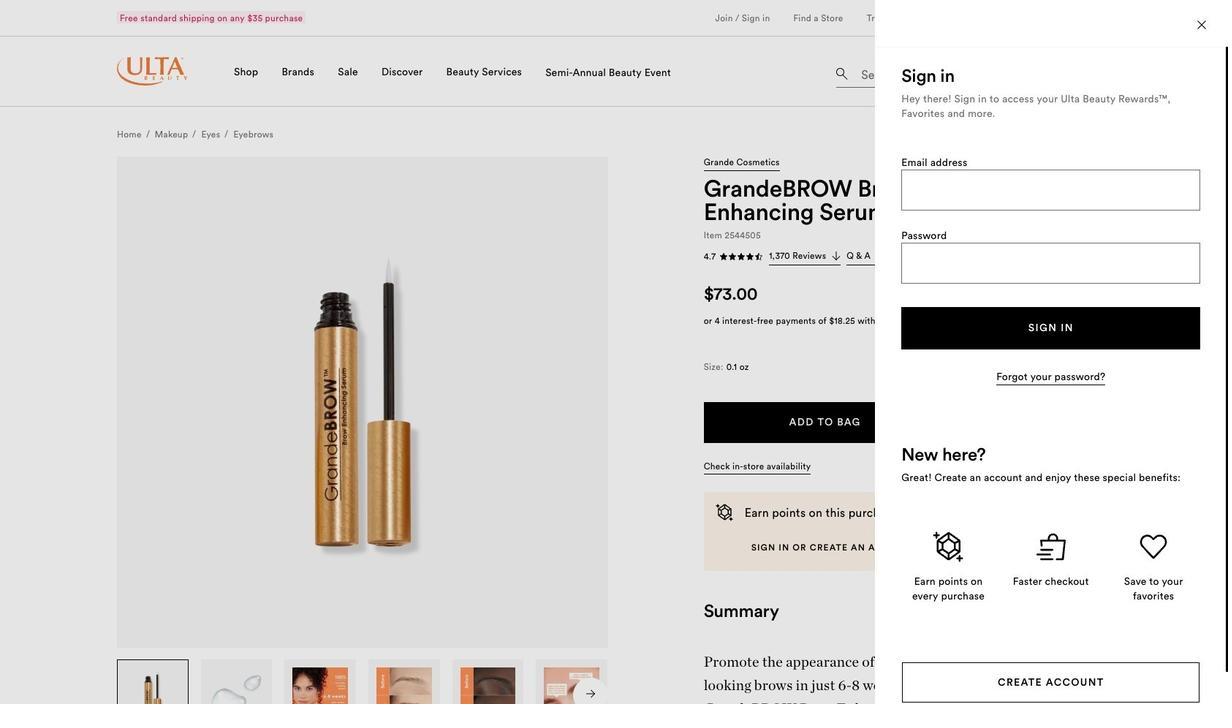 Task type: describe. For each thing, give the bounding box(es) containing it.
starfilled image
[[746, 252, 755, 261]]

6 / 7 group
[[536, 659, 608, 704]]

grande cosmetics grandebrow brow enhancing serum #2 image
[[209, 667, 264, 704]]

1 starfilled image from the left
[[720, 252, 728, 261]]

4 / 7 group
[[368, 659, 441, 704]]

3 starfilled image from the left
[[737, 252, 746, 261]]

1 / 7 group
[[117, 659, 189, 704]]

grande cosmetics grandebrow brow enhancing serum #4 image
[[376, 667, 432, 704]]

3 / 7 group
[[285, 659, 357, 704]]

5 / 7 group
[[452, 659, 524, 704]]

close image
[[1198, 20, 1207, 29]]

grande cosmetics grandebrow brow enhancing serum #5 image
[[460, 667, 516, 704]]

Search products and more search field
[[860, 58, 1037, 84]]



Task type: vqa. For each thing, say whether or not it's contained in the screenshot.
concealer inside Milani Conceal + Perfect 2-in-1 Foundation + Concealer
no



Task type: locate. For each thing, give the bounding box(es) containing it.
next slide image
[[586, 689, 595, 698]]

grande cosmetics grandebrow brow enhancing serum #3 image
[[293, 667, 348, 704]]

2 / 7 group
[[201, 659, 273, 704]]

product images carousel region
[[117, 156, 608, 704]]

2 starfilled image from the left
[[728, 252, 737, 261]]

starhalf image
[[755, 252, 763, 261]]

None text field
[[902, 170, 1200, 209]]

grande cosmetics grandebrow brow enhancing serum #1 image
[[125, 667, 180, 704]]

None search field
[[836, 56, 1041, 91]]

None password field
[[902, 243, 1200, 283]]

withiconright image
[[832, 252, 841, 260]]

grande cosmetics grandebrow brow enhancing serum #6 image
[[544, 667, 599, 704]]

starfilled image
[[720, 252, 728, 261], [728, 252, 737, 261], [737, 252, 746, 261]]



